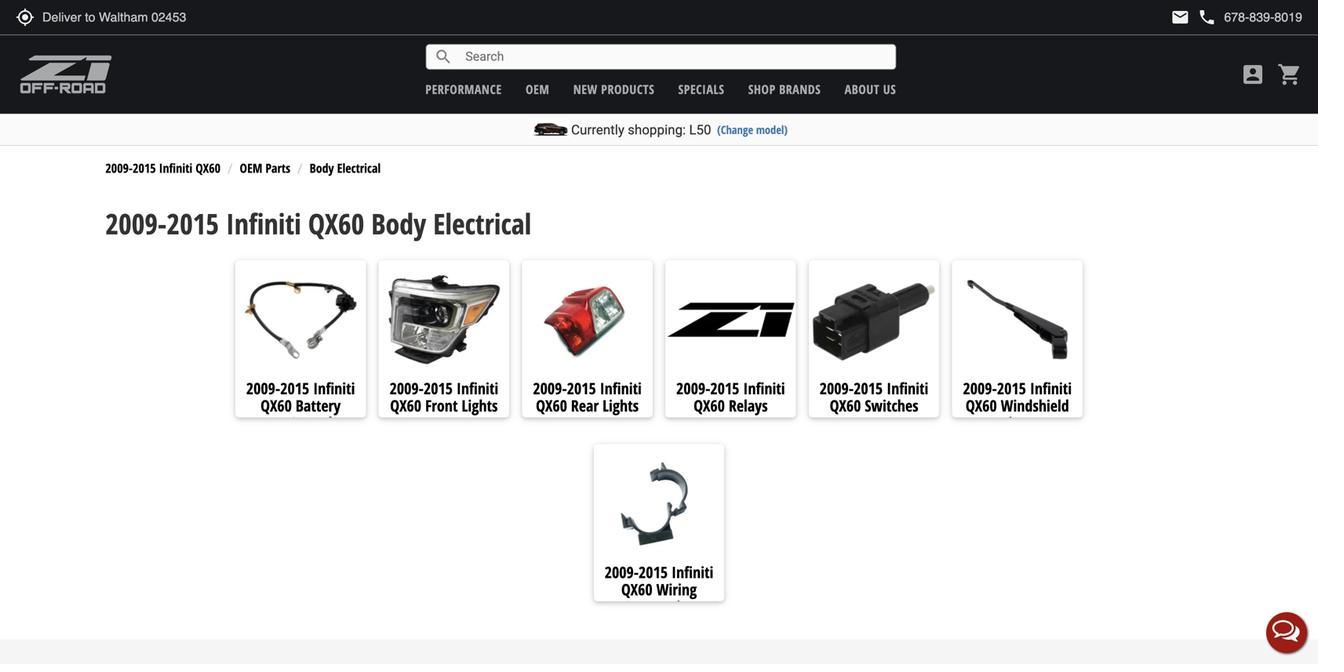 Task type: describe. For each thing, give the bounding box(es) containing it.
brands
[[780, 81, 821, 98]]

1 horizontal spatial body
[[371, 204, 426, 243]]

battery
[[296, 395, 341, 417]]

about
[[845, 81, 880, 98]]

Search search field
[[453, 45, 896, 69]]

performance link
[[426, 81, 502, 98]]

qx60 for 2009-2015 infiniti qx60 body electrical
[[308, 204, 365, 243]]

oem for oem parts
[[240, 160, 263, 177]]

2009-2015 infiniti qx60 rear lights link
[[522, 378, 653, 417]]

mail
[[1171, 8, 1190, 27]]

(change model) link
[[718, 122, 788, 137]]

2009-2015 infiniti qx60 wiring accessories
[[605, 562, 714, 618]]

oem parts
[[240, 160, 291, 177]]

mail phone
[[1171, 8, 1217, 27]]

my_location
[[16, 8, 35, 27]]

infiniti for 2009-2015 infiniti qx60 switches
[[887, 378, 929, 399]]

2009-2015 infiniti qx60 relays
[[677, 378, 785, 417]]

harness
[[238, 412, 286, 434]]

2015 for 2009-2015 infiniti qx60 body electrical
[[167, 204, 219, 243]]

infiniti for 2009-2015 infiniti qx60 relays
[[744, 378, 785, 399]]

qx60 for 2009-2015 infiniti qx60 rear lights
[[536, 395, 567, 417]]

2009-2015 infiniti qx60 relays link
[[666, 378, 796, 417]]

2015 for 2009-2015 infiniti qx60 windshield wipers
[[998, 378, 1027, 399]]

wipers
[[997, 412, 1039, 434]]

about us
[[845, 81, 897, 98]]

2009- for 2009-2015 infiniti qx60 front lights
[[390, 378, 424, 399]]

shopping:
[[628, 122, 686, 138]]

qx60 for 2009-2015 infiniti qx60 battery harness & hardware
[[261, 395, 292, 417]]

l50
[[690, 122, 712, 138]]

hardware
[[303, 412, 364, 434]]

mail link
[[1171, 8, 1190, 27]]

2009-2015 infiniti qx60 body electrical
[[105, 204, 532, 243]]

2015 for 2009-2015 infiniti qx60
[[133, 160, 156, 177]]

about us link
[[845, 81, 897, 98]]

infiniti for 2009-2015 infiniti qx60
[[159, 160, 193, 177]]

shop brands
[[749, 81, 821, 98]]

products
[[601, 81, 655, 98]]

2009-2015 infiniti qx60 front lights link
[[379, 378, 509, 417]]

shop brands link
[[749, 81, 821, 98]]

infiniti for 2009-2015 infiniti qx60 wiring accessories
[[672, 562, 714, 584]]

qx60 for 2009-2015 infiniti qx60 front lights
[[390, 395, 422, 417]]

2009- for 2009-2015 infiniti qx60
[[105, 160, 133, 177]]

phone link
[[1198, 8, 1303, 27]]

2009-2015 infiniti qx60
[[105, 160, 221, 177]]

0 horizontal spatial electrical
[[337, 160, 381, 177]]

shopping_cart link
[[1274, 62, 1303, 87]]

new products link
[[574, 81, 655, 98]]

qx60 for 2009-2015 infiniti qx60 wiring accessories
[[622, 579, 653, 601]]

2009-2015 infiniti qx60 windshield wipers link
[[953, 378, 1083, 434]]

rear
[[571, 395, 599, 417]]

accessories
[[625, 597, 694, 618]]

windshield
[[1001, 395, 1070, 417]]

us
[[884, 81, 897, 98]]

1 vertical spatial electrical
[[433, 204, 532, 243]]

oem parts link
[[240, 160, 291, 177]]

infiniti for 2009-2015 infiniti qx60 body electrical
[[226, 204, 301, 243]]

2009-2015 infiniti qx60 rear lights
[[533, 378, 642, 417]]

currently
[[571, 122, 625, 138]]

oem link
[[526, 81, 550, 98]]

infiniti for 2009-2015 infiniti qx60 rear lights
[[600, 378, 642, 399]]

2009- for 2009-2015 infiniti qx60 body electrical
[[105, 204, 167, 243]]

2009- for 2009-2015 infiniti qx60 switches
[[820, 378, 854, 399]]



Task type: vqa. For each thing, say whether or not it's contained in the screenshot.
"2015" associated with 2009-2015 Infiniti QX60 Battery Harness & Hardware
yes



Task type: locate. For each thing, give the bounding box(es) containing it.
qx60 left switches
[[830, 395, 861, 417]]

2015 for 2009-2015 infiniti qx60 battery harness & hardware
[[280, 378, 309, 399]]

infiniti inside 2009-2015 infiniti qx60 relays
[[744, 378, 785, 399]]

qx60 left battery
[[261, 395, 292, 417]]

infiniti for 2009-2015 infiniti qx60 windshield wipers
[[1031, 378, 1072, 399]]

qx60 for 2009-2015 infiniti qx60 switches
[[830, 395, 861, 417]]

performance
[[426, 81, 502, 98]]

2009- inside 2009-2015 infiniti qx60 switches
[[820, 378, 854, 399]]

2015 inside 2009-2015 infiniti qx60 windshield wipers
[[998, 378, 1027, 399]]

2015 inside 2009-2015 infiniti qx60 switches
[[854, 378, 883, 399]]

qx60 left "relays"
[[694, 395, 725, 417]]

body
[[310, 160, 334, 177], [371, 204, 426, 243]]

qx60 inside 2009-2015 infiniti qx60 relays
[[694, 395, 725, 417]]

1 horizontal spatial oem
[[526, 81, 550, 98]]

2009-2015 infiniti qx60 switches
[[820, 378, 929, 417]]

0 horizontal spatial body
[[310, 160, 334, 177]]

infiniti inside 2009-2015 infiniti qx60 switches
[[887, 378, 929, 399]]

wiring
[[657, 579, 697, 601]]

2015 for 2009-2015 infiniti qx60 switches
[[854, 378, 883, 399]]

2009- for 2009-2015 infiniti qx60 wiring accessories
[[605, 562, 639, 584]]

body electrical
[[310, 160, 381, 177]]

2009- inside 2009-2015 infiniti qx60 wiring accessories
[[605, 562, 639, 584]]

0 vertical spatial electrical
[[337, 160, 381, 177]]

2015 inside "2009-2015 infiniti qx60 battery harness & hardware"
[[280, 378, 309, 399]]

2015
[[133, 160, 156, 177], [167, 204, 219, 243], [280, 378, 309, 399], [424, 378, 453, 399], [567, 378, 596, 399], [711, 378, 740, 399], [854, 378, 883, 399], [998, 378, 1027, 399], [639, 562, 668, 584]]

body right parts
[[310, 160, 334, 177]]

infiniti inside "2009-2015 infiniti qx60 battery harness & hardware"
[[313, 378, 355, 399]]

0 horizontal spatial lights
[[462, 395, 498, 417]]

1 lights from the left
[[462, 395, 498, 417]]

qx60 left oem parts link
[[196, 160, 221, 177]]

2009-2015 infiniti qx60 windshield wipers
[[964, 378, 1072, 434]]

infiniti for 2009-2015 infiniti qx60 battery harness & hardware
[[313, 378, 355, 399]]

qx60 left front
[[390, 395, 422, 417]]

0 horizontal spatial oem
[[240, 160, 263, 177]]

2009- inside "2009-2015 infiniti qx60 battery harness & hardware"
[[246, 378, 280, 399]]

&
[[290, 412, 299, 434]]

0 vertical spatial body
[[310, 160, 334, 177]]

infiniti inside 2009-2015 infiniti qx60 front lights
[[457, 378, 499, 399]]

lights inside 2009-2015 infiniti qx60 rear lights
[[603, 395, 639, 417]]

front
[[425, 395, 458, 417]]

lights right front
[[462, 395, 498, 417]]

qx60 inside 2009-2015 infiniti qx60 windshield wipers
[[966, 395, 997, 417]]

oem left parts
[[240, 160, 263, 177]]

2015 for 2009-2015 infiniti qx60 wiring accessories
[[639, 562, 668, 584]]

qx60 for 2009-2015 infiniti qx60 windshield wipers
[[966, 395, 997, 417]]

qx60 for 2009-2015 infiniti qx60
[[196, 160, 221, 177]]

infiniti inside 2009-2015 infiniti qx60 rear lights
[[600, 378, 642, 399]]

account_box
[[1241, 62, 1266, 87]]

model)
[[756, 122, 788, 137]]

relays
[[729, 395, 768, 417]]

2015 inside 2009-2015 infiniti qx60 relays
[[711, 378, 740, 399]]

qx60 inside 2009-2015 infiniti qx60 front lights
[[390, 395, 422, 417]]

qx60 left rear
[[536, 395, 567, 417]]

2009- inside 2009-2015 infiniti qx60 windshield wipers
[[964, 378, 998, 399]]

qx60 inside "2009-2015 infiniti qx60 battery harness & hardware"
[[261, 395, 292, 417]]

(change
[[718, 122, 754, 137]]

2015 inside 2009-2015 infiniti qx60 front lights
[[424, 378, 453, 399]]

2015 for 2009-2015 infiniti qx60 front lights
[[424, 378, 453, 399]]

phone
[[1198, 8, 1217, 27]]

infiniti
[[159, 160, 193, 177], [226, 204, 301, 243], [313, 378, 355, 399], [457, 378, 499, 399], [600, 378, 642, 399], [744, 378, 785, 399], [887, 378, 929, 399], [1031, 378, 1072, 399], [672, 562, 714, 584]]

body electrical link
[[310, 160, 381, 177]]

qx60 inside 2009-2015 infiniti qx60 switches
[[830, 395, 861, 417]]

lights
[[462, 395, 498, 417], [603, 395, 639, 417]]

infiniti inside 2009-2015 infiniti qx60 windshield wipers
[[1031, 378, 1072, 399]]

lights right rear
[[603, 395, 639, 417]]

2 lights from the left
[[603, 395, 639, 417]]

lights for 2009-2015 infiniti qx60 front lights
[[462, 395, 498, 417]]

shop
[[749, 81, 776, 98]]

2009- for 2009-2015 infiniti qx60 battery harness & hardware
[[246, 378, 280, 399]]

lights for 2009-2015 infiniti qx60 rear lights
[[603, 395, 639, 417]]

qx60
[[196, 160, 221, 177], [308, 204, 365, 243], [261, 395, 292, 417], [390, 395, 422, 417], [536, 395, 567, 417], [694, 395, 725, 417], [830, 395, 861, 417], [966, 395, 997, 417], [622, 579, 653, 601]]

2009- for 2009-2015 infiniti qx60 rear lights
[[533, 378, 567, 399]]

2009- for 2009-2015 infiniti qx60 relays
[[677, 378, 711, 399]]

infiniti inside 2009-2015 infiniti qx60 wiring accessories
[[672, 562, 714, 584]]

2015 inside 2009-2015 infiniti qx60 wiring accessories
[[639, 562, 668, 584]]

qx60 down body electrical link
[[308, 204, 365, 243]]

qx60 inside 2009-2015 infiniti qx60 rear lights
[[536, 395, 567, 417]]

2009-2015 infiniti qx60 front lights
[[390, 378, 499, 417]]

1 vertical spatial oem
[[240, 160, 263, 177]]

0 vertical spatial oem
[[526, 81, 550, 98]]

2009- inside 2009-2015 infiniti qx60 rear lights
[[533, 378, 567, 399]]

infiniti for 2009-2015 infiniti qx60 front lights
[[457, 378, 499, 399]]

2009-2015 infiniti qx60 switches link
[[809, 378, 940, 417]]

switches
[[865, 395, 919, 417]]

2009-
[[105, 160, 133, 177], [105, 204, 167, 243], [246, 378, 280, 399], [390, 378, 424, 399], [533, 378, 567, 399], [677, 378, 711, 399], [820, 378, 854, 399], [964, 378, 998, 399], [605, 562, 639, 584]]

2015 inside 2009-2015 infiniti qx60 rear lights
[[567, 378, 596, 399]]

2009- inside 2009-2015 infiniti qx60 front lights
[[390, 378, 424, 399]]

electrical
[[337, 160, 381, 177], [433, 204, 532, 243]]

2009-2015 infiniti qx60 link
[[105, 160, 221, 177]]

oem left new
[[526, 81, 550, 98]]

currently shopping: l50 (change model)
[[571, 122, 788, 138]]

2009- for 2009-2015 infiniti qx60 windshield wipers
[[964, 378, 998, 399]]

lights inside 2009-2015 infiniti qx60 front lights
[[462, 395, 498, 417]]

2009- inside 2009-2015 infiniti qx60 relays
[[677, 378, 711, 399]]

qx60 left windshield
[[966, 395, 997, 417]]

qx60 left wiring
[[622, 579, 653, 601]]

specials link
[[679, 81, 725, 98]]

2015 for 2009-2015 infiniti qx60 relays
[[711, 378, 740, 399]]

body down body electrical link
[[371, 204, 426, 243]]

1 vertical spatial body
[[371, 204, 426, 243]]

shopping_cart
[[1278, 62, 1303, 87]]

qx60 inside 2009-2015 infiniti qx60 wiring accessories
[[622, 579, 653, 601]]

new
[[574, 81, 598, 98]]

oem for oem link
[[526, 81, 550, 98]]

qx60 for 2009-2015 infiniti qx60 relays
[[694, 395, 725, 417]]

z1 motorsports logo image
[[20, 55, 113, 94]]

1 horizontal spatial electrical
[[433, 204, 532, 243]]

2015 for 2009-2015 infiniti qx60 rear lights
[[567, 378, 596, 399]]

2009-2015 infiniti qx60 battery harness & hardware link
[[235, 378, 366, 434]]

specials
[[679, 81, 725, 98]]

oem
[[526, 81, 550, 98], [240, 160, 263, 177]]

parts
[[266, 160, 291, 177]]

1 horizontal spatial lights
[[603, 395, 639, 417]]

2009-2015 infiniti qx60 wiring accessories link
[[594, 562, 725, 618]]

new products
[[574, 81, 655, 98]]

account_box link
[[1237, 62, 1270, 87]]

search
[[434, 47, 453, 66]]

2009-2015 infiniti qx60 battery harness & hardware
[[238, 378, 364, 434]]



